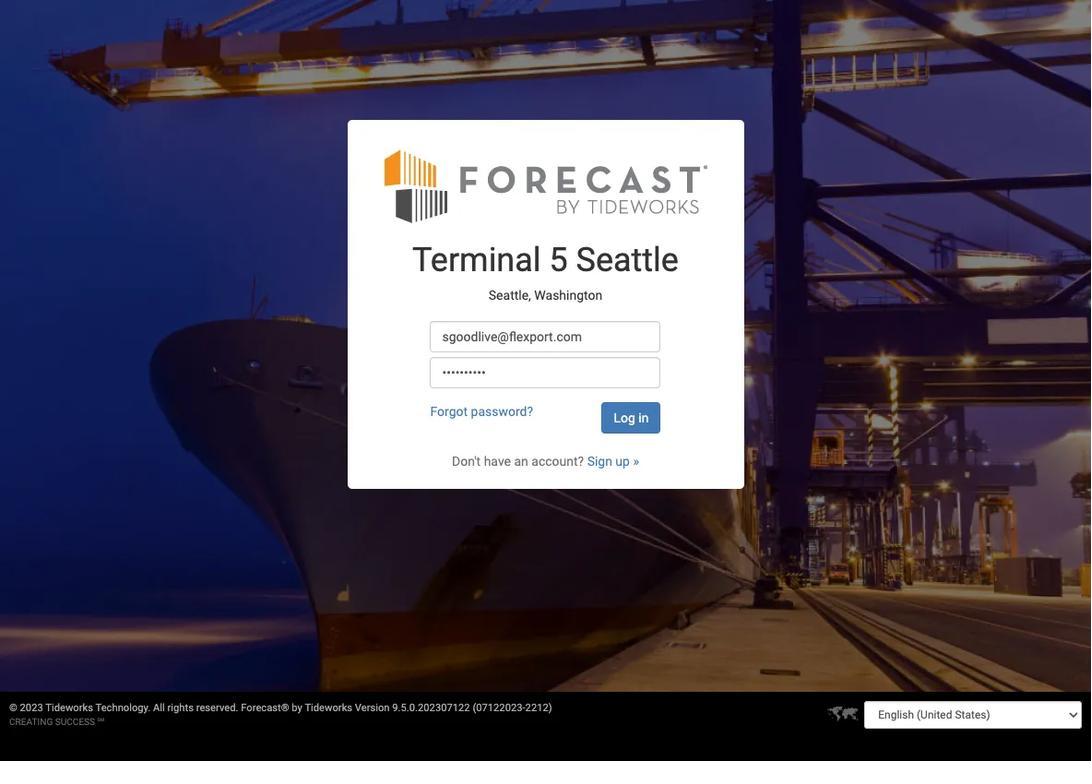 Task type: locate. For each thing, give the bounding box(es) containing it.
forecast®
[[241, 702, 289, 714]]

0 horizontal spatial tideworks
[[45, 702, 93, 714]]

seattle,
[[489, 288, 531, 302]]

tideworks
[[45, 702, 93, 714], [305, 702, 353, 714]]

5
[[550, 241, 568, 280]]

tideworks up success on the bottom of the page
[[45, 702, 93, 714]]

by
[[292, 702, 303, 714]]

success
[[55, 717, 95, 727]]

Email or username text field
[[431, 321, 661, 353]]

forgot
[[431, 404, 468, 419]]

password?
[[471, 404, 533, 419]]

rights
[[168, 702, 194, 714]]

2023
[[20, 702, 43, 714]]

in
[[639, 411, 649, 425]]

washington
[[535, 288, 603, 302]]

Password password field
[[431, 357, 661, 389]]

don't
[[452, 454, 481, 469]]

1 horizontal spatial tideworks
[[305, 702, 353, 714]]

(07122023-
[[473, 702, 526, 714]]

reserved.
[[196, 702, 239, 714]]

don't have an account? sign up »
[[452, 454, 640, 469]]

9.5.0.202307122
[[392, 702, 470, 714]]

1 tideworks from the left
[[45, 702, 93, 714]]

sign
[[588, 454, 613, 469]]

tideworks right by on the bottom of page
[[305, 702, 353, 714]]

terminal
[[413, 241, 541, 280]]

up
[[616, 454, 630, 469]]

version
[[355, 702, 390, 714]]



Task type: describe. For each thing, give the bounding box(es) containing it.
log in button
[[602, 402, 661, 434]]

forgot password? log in
[[431, 404, 649, 425]]

technology.
[[96, 702, 151, 714]]

seattle
[[576, 241, 679, 280]]

account?
[[532, 454, 584, 469]]

creating
[[9, 717, 53, 727]]

℠
[[97, 717, 104, 727]]

terminal 5 seattle seattle, washington
[[413, 241, 679, 302]]

»
[[633, 454, 640, 469]]

© 2023 tideworks technology. all rights reserved. forecast® by tideworks version 9.5.0.202307122 (07122023-2212) creating success ℠
[[9, 702, 552, 727]]

forecast® by tideworks image
[[384, 148, 707, 224]]

log
[[614, 411, 636, 425]]

©
[[9, 702, 17, 714]]

an
[[514, 454, 529, 469]]

2212)
[[526, 702, 552, 714]]

forgot password? link
[[431, 404, 533, 419]]

sign up » link
[[588, 454, 640, 469]]

have
[[484, 454, 511, 469]]

2 tideworks from the left
[[305, 702, 353, 714]]

all
[[153, 702, 165, 714]]



Task type: vqa. For each thing, say whether or not it's contained in the screenshot.
line
no



